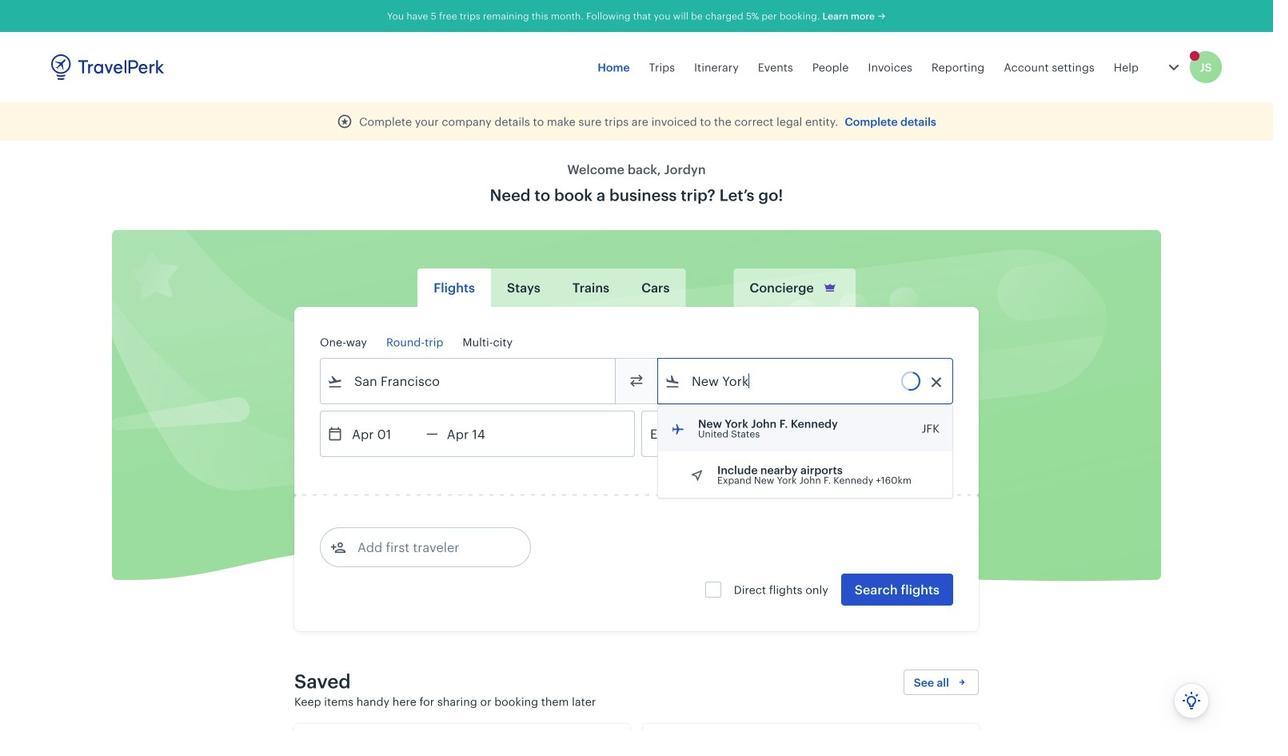 Task type: vqa. For each thing, say whether or not it's contained in the screenshot.
Frontier Airlines icon
no



Task type: describe. For each thing, give the bounding box(es) containing it.
Return text field
[[438, 412, 521, 457]]

To search field
[[681, 369, 932, 394]]

Add first traveler search field
[[346, 535, 513, 561]]

Depart text field
[[343, 412, 426, 457]]

From search field
[[343, 369, 594, 394]]



